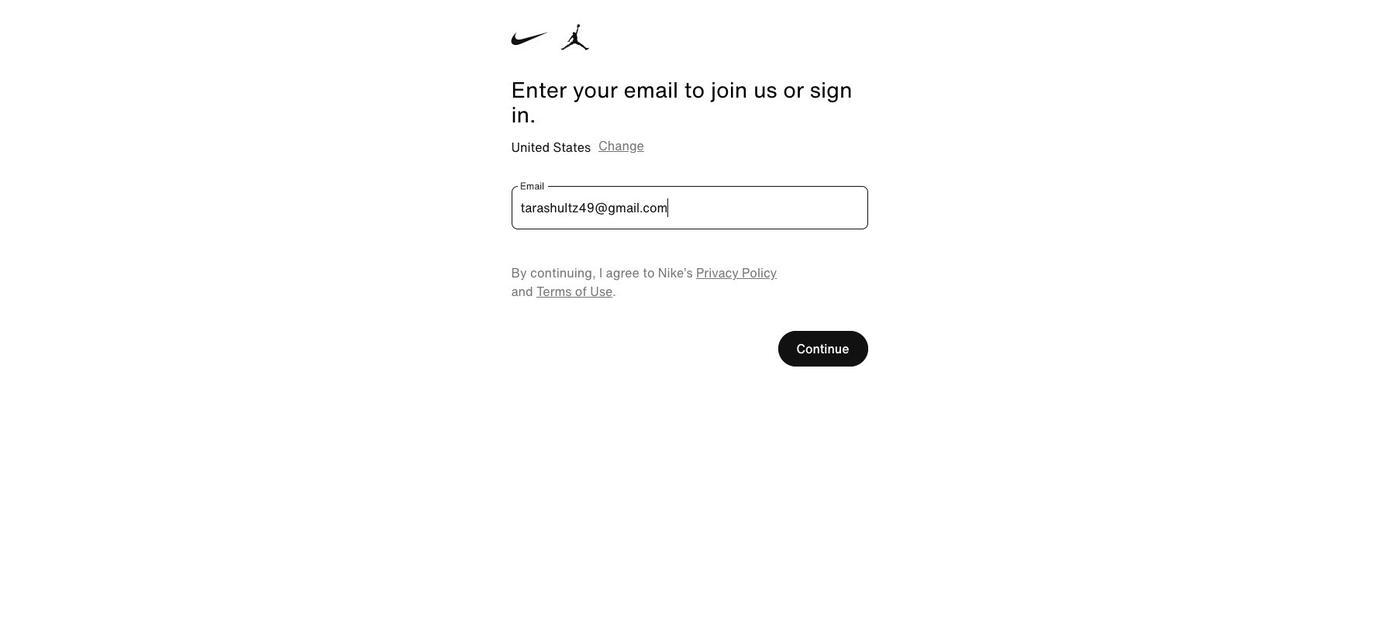 Task type: vqa. For each thing, say whether or not it's contained in the screenshot.
'Text Field'
yes



Task type: describe. For each thing, give the bounding box(es) containing it.
nike logo image
[[511, 26, 549, 52]]

enter your email to join us or sign in. element
[[511, 78, 868, 127]]

enter your email to join us or sign in. group element
[[511, 0, 868, 127]]



Task type: locate. For each thing, give the bounding box(es) containing it.
None text field
[[511, 186, 868, 230]]



